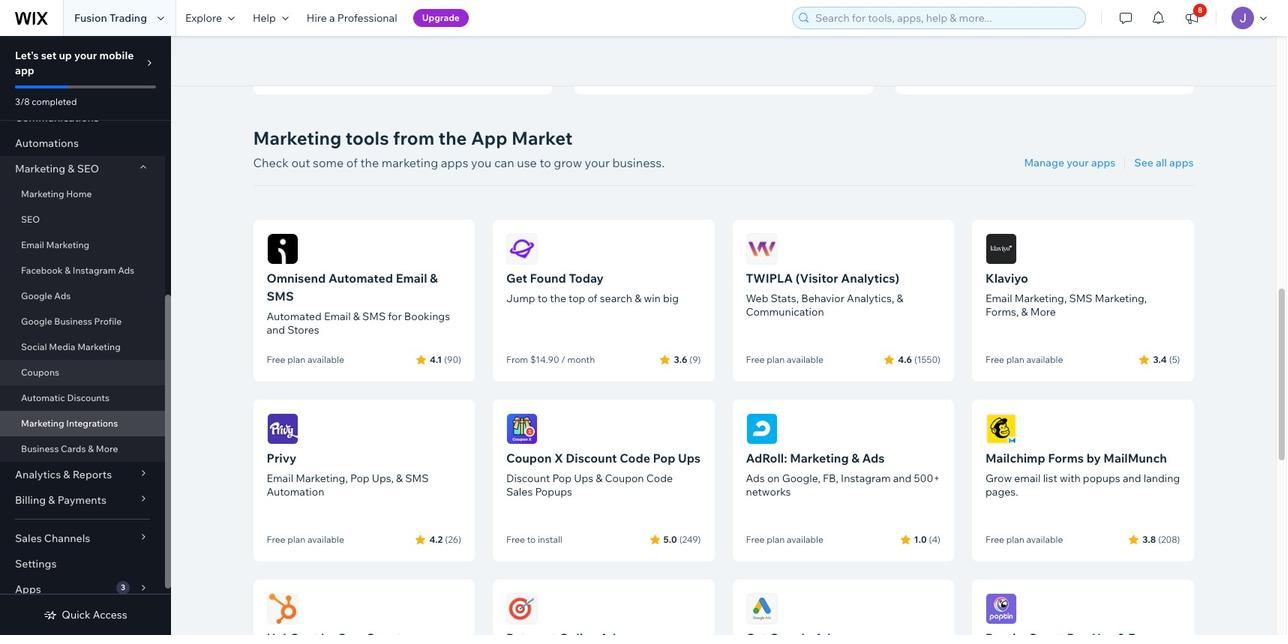 Task type: locate. For each thing, give the bounding box(es) containing it.
marketing up facebook & instagram ads
[[46, 239, 89, 251]]

use
[[517, 155, 537, 170]]

4.6 (1550)
[[898, 354, 941, 365]]

plan down communication
[[767, 354, 785, 365]]

and
[[267, 323, 285, 337], [893, 472, 912, 485], [1123, 472, 1142, 485]]

and left "500+"
[[893, 472, 912, 485]]

(90)
[[444, 354, 461, 365]]

free plan available down pages.
[[986, 534, 1063, 545]]

0 horizontal spatial more
[[96, 443, 118, 455]]

0 vertical spatial business
[[54, 316, 92, 327]]

coupon
[[506, 451, 552, 466], [605, 472, 644, 485]]

coupon right popups on the left bottom of page
[[605, 472, 644, 485]]

instagram inside adroll: marketing & ads ads on google, fb, instagram and 500+ networks
[[841, 472, 891, 485]]

to down found
[[538, 292, 548, 305]]

0 vertical spatial google
[[21, 290, 52, 302]]

instagram
[[73, 265, 116, 276], [841, 472, 891, 485]]

top
[[569, 292, 585, 305]]

the left top
[[550, 292, 566, 305]]

marketing, inside privy email marketing, pop ups,  & sms automation
[[296, 472, 348, 485]]

1 horizontal spatial seo
[[77, 162, 99, 176]]

1.0 (4)
[[914, 534, 941, 545]]

and for adroll: marketing & ads
[[893, 472, 912, 485]]

billing
[[15, 494, 46, 507]]

plan down forms,
[[1007, 354, 1025, 365]]

of right some at the top of page
[[347, 155, 358, 170]]

2 vertical spatial the
[[550, 292, 566, 305]]

free plan available down forms,
[[986, 354, 1063, 365]]

adroll:
[[746, 451, 788, 466]]

1 horizontal spatial the
[[439, 127, 467, 149]]

plan down pages.
[[1007, 534, 1025, 545]]

1 horizontal spatial apps
[[1092, 156, 1116, 170]]

3.4 (5)
[[1154, 354, 1181, 365]]

omnisend automated email & sms logo image
[[267, 233, 298, 265]]

2 horizontal spatial apps
[[1170, 156, 1194, 170]]

marketing
[[253, 127, 342, 149], [15, 162, 65, 176], [21, 188, 64, 200], [46, 239, 89, 251], [77, 341, 121, 353], [21, 418, 64, 429], [790, 451, 849, 466]]

and left stores
[[267, 323, 285, 337]]

plan down the automation
[[287, 534, 306, 545]]

plan
[[287, 354, 306, 365], [767, 354, 785, 365], [1007, 354, 1025, 365], [287, 534, 306, 545], [767, 534, 785, 545], [1007, 534, 1025, 545]]

more right forms,
[[1031, 305, 1056, 319]]

profile
[[94, 316, 122, 327]]

ups
[[678, 451, 701, 466], [574, 472, 594, 485]]

facebook
[[21, 265, 63, 276]]

free plan available down communication
[[746, 354, 824, 365]]

1 vertical spatial of
[[588, 292, 598, 305]]

mailchimp forms by mailmunch logo image
[[986, 413, 1017, 445]]

1 vertical spatial the
[[360, 155, 379, 170]]

google
[[21, 290, 52, 302], [21, 316, 52, 327]]

omnisend automated email & sms automated email & sms for bookings and stores
[[267, 271, 450, 337]]

marketing up fb,
[[790, 451, 849, 466]]

2 vertical spatial to
[[527, 534, 536, 545]]

0 horizontal spatial and
[[267, 323, 285, 337]]

coupon x discount code pop ups logo image
[[506, 413, 538, 445]]

apps left you
[[441, 155, 469, 170]]

and down mailmunch on the bottom of page
[[1123, 472, 1142, 485]]

email right stores
[[324, 310, 351, 323]]

marketing & seo
[[15, 162, 99, 176]]

instagram right fb,
[[841, 472, 891, 485]]

1 vertical spatial instagram
[[841, 472, 891, 485]]

to right use
[[540, 155, 551, 170]]

business up social media marketing
[[54, 316, 92, 327]]

to
[[540, 155, 551, 170], [538, 292, 548, 305], [527, 534, 536, 545]]

0 horizontal spatial your
[[74, 49, 97, 62]]

0 horizontal spatial ups
[[574, 472, 594, 485]]

business up analytics
[[21, 443, 59, 455]]

1 horizontal spatial ups
[[678, 451, 701, 466]]

5.0 (249)
[[664, 534, 701, 545]]

free plan available down "networks"
[[746, 534, 824, 545]]

available down "networks"
[[787, 534, 824, 545]]

1 horizontal spatial more
[[1031, 305, 1056, 319]]

see all apps
[[1135, 156, 1194, 170]]

google business profile link
[[0, 309, 165, 335]]

analytics,
[[847, 292, 895, 305]]

email down klaviyo
[[986, 292, 1013, 305]]

0 vertical spatial code
[[620, 451, 650, 466]]

available down list
[[1027, 534, 1063, 545]]

for
[[388, 310, 402, 323]]

plan down stores
[[287, 354, 306, 365]]

manage your apps link
[[1025, 156, 1116, 170]]

let's set up your mobile app
[[15, 49, 134, 77]]

0 vertical spatial of
[[347, 155, 358, 170]]

sms inside privy email marketing, pop ups,  & sms automation
[[405, 472, 429, 485]]

marketing inside dropdown button
[[15, 162, 65, 176]]

free down communication
[[746, 354, 765, 365]]

get found today jump to the top of search & win big
[[506, 271, 679, 305]]

the
[[439, 127, 467, 149], [360, 155, 379, 170], [550, 292, 566, 305]]

0 horizontal spatial instagram
[[73, 265, 116, 276]]

4.2
[[429, 534, 443, 545]]

free plan available down the automation
[[267, 534, 344, 545]]

and inside omnisend automated email & sms automated email & sms for bookings and stores
[[267, 323, 285, 337]]

& inside adroll: marketing & ads ads on google, fb, instagram and 500+ networks
[[852, 451, 860, 466]]

1 vertical spatial ups
[[574, 472, 594, 485]]

hubspot by syncsmart logo image
[[267, 593, 298, 625]]

business.
[[613, 155, 665, 170]]

available down the automation
[[308, 534, 344, 545]]

free down pages.
[[986, 534, 1005, 545]]

0 horizontal spatial coupon
[[506, 451, 552, 466]]

the down tools
[[360, 155, 379, 170]]

sales inside coupon x discount code pop ups discount pop ups & coupon code sales popups
[[506, 485, 533, 499]]

and inside mailchimp forms by mailmunch grow email list with popups and landing pages.
[[1123, 472, 1142, 485]]

your right grow
[[585, 155, 610, 170]]

1 horizontal spatial and
[[893, 472, 912, 485]]

1 horizontal spatial of
[[588, 292, 598, 305]]

plan down "networks"
[[767, 534, 785, 545]]

see all apps link
[[1135, 156, 1194, 170]]

automated up for on the left of page
[[329, 271, 393, 286]]

plan for grow
[[1007, 534, 1025, 545]]

retarget online ads logo image
[[506, 593, 538, 625]]

available for ups,
[[308, 534, 344, 545]]

free plan available
[[267, 354, 344, 365], [746, 354, 824, 365], [986, 354, 1063, 365], [267, 534, 344, 545], [746, 534, 824, 545], [986, 534, 1063, 545]]

coupon x discount code pop ups discount pop ups & coupon code sales popups
[[506, 451, 701, 499]]

free plan available for grow
[[986, 534, 1063, 545]]

help button
[[244, 0, 298, 36]]

apps left see
[[1092, 156, 1116, 170]]

app
[[471, 127, 508, 149]]

your right up at the top left of page
[[74, 49, 97, 62]]

marketing down automatic on the bottom of page
[[21, 418, 64, 429]]

communications
[[15, 111, 99, 125]]

analytics
[[15, 468, 61, 482]]

your right manage
[[1067, 156, 1089, 170]]

sales up settings
[[15, 532, 42, 545]]

0 vertical spatial sales
[[506, 485, 533, 499]]

email up the bookings
[[396, 271, 427, 286]]

1 vertical spatial sales
[[15, 532, 42, 545]]

2 horizontal spatial the
[[550, 292, 566, 305]]

& inside klaviyo email marketing, sms marketing, forms, & more
[[1022, 305, 1028, 319]]

1 vertical spatial google
[[21, 316, 52, 327]]

of inside get found today jump to the top of search & win big
[[588, 292, 598, 305]]

1 horizontal spatial marketing,
[[1015, 292, 1067, 305]]

free down the automation
[[267, 534, 285, 545]]

settings
[[15, 557, 57, 571]]

(208)
[[1159, 534, 1181, 545]]

(9)
[[690, 354, 701, 365]]

more inside klaviyo email marketing, sms marketing, forms, & more
[[1031, 305, 1056, 319]]

1 horizontal spatial pop
[[553, 472, 572, 485]]

0 vertical spatial seo
[[77, 162, 99, 176]]

plan for ads
[[767, 534, 785, 545]]

email
[[21, 239, 44, 251], [396, 271, 427, 286], [986, 292, 1013, 305], [324, 310, 351, 323], [267, 472, 293, 485]]

2 horizontal spatial and
[[1123, 472, 1142, 485]]

0 horizontal spatial pop
[[350, 472, 370, 485]]

of right top
[[588, 292, 598, 305]]

1.0
[[914, 534, 927, 545]]

automations
[[15, 137, 79, 150]]

google up social
[[21, 316, 52, 327]]

free for twipla (visitor analytics)
[[746, 354, 765, 365]]

available down klaviyo email marketing, sms marketing, forms, & more
[[1027, 354, 1063, 365]]

1 vertical spatial seo
[[21, 214, 40, 225]]

and inside adroll: marketing & ads ads on google, fb, instagram and 500+ networks
[[893, 472, 912, 485]]

instagram inside sidebar element
[[73, 265, 116, 276]]

0 vertical spatial more
[[1031, 305, 1056, 319]]

0 vertical spatial discount
[[566, 451, 617, 466]]

sales inside popup button
[[15, 532, 42, 545]]

1 google from the top
[[21, 290, 52, 302]]

email marketing
[[21, 239, 89, 251]]

to inside get found today jump to the top of search & win big
[[538, 292, 548, 305]]

2 horizontal spatial pop
[[653, 451, 676, 466]]

free for adroll: marketing & ads
[[746, 534, 765, 545]]

quick
[[62, 608, 91, 622]]

available down communication
[[787, 354, 824, 365]]

0 horizontal spatial seo
[[21, 214, 40, 225]]

your
[[74, 49, 97, 62], [585, 155, 610, 170], [1067, 156, 1089, 170]]

hire
[[307, 11, 327, 25]]

1 horizontal spatial sales
[[506, 485, 533, 499]]

forms
[[1048, 451, 1084, 466]]

1 horizontal spatial automated
[[329, 271, 393, 286]]

discount
[[566, 451, 617, 466], [506, 472, 550, 485]]

& inside popup button
[[63, 468, 70, 482]]

1 horizontal spatial coupon
[[605, 472, 644, 485]]

more down integrations
[[96, 443, 118, 455]]

0 horizontal spatial automated
[[267, 310, 322, 323]]

(1550)
[[915, 354, 941, 365]]

fusion
[[74, 11, 107, 25]]

1 vertical spatial coupon
[[605, 472, 644, 485]]

to left install
[[527, 534, 536, 545]]

3.8
[[1143, 534, 1156, 545]]

the up check out some of the marketing apps you can use to grow your business.
[[439, 127, 467, 149]]

apps right all
[[1170, 156, 1194, 170]]

free up privy logo
[[267, 354, 285, 365]]

sales left popups on the left bottom of page
[[506, 485, 533, 499]]

(4)
[[929, 534, 941, 545]]

automated
[[329, 271, 393, 286], [267, 310, 322, 323]]

1 horizontal spatial discount
[[566, 451, 617, 466]]

0 horizontal spatial of
[[347, 155, 358, 170]]

1 horizontal spatial instagram
[[841, 472, 891, 485]]

2 google from the top
[[21, 316, 52, 327]]

free plan available down stores
[[267, 354, 344, 365]]

mobile
[[99, 49, 134, 62]]

discount down coupon x discount code pop ups logo at bottom
[[506, 472, 550, 485]]

mailmunch
[[1104, 451, 1167, 466]]

sales
[[506, 485, 533, 499], [15, 532, 42, 545]]

1 vertical spatial more
[[96, 443, 118, 455]]

free down "networks"
[[746, 534, 765, 545]]

marketing down automations
[[15, 162, 65, 176]]

0 vertical spatial instagram
[[73, 265, 116, 276]]

instagram down email marketing link
[[73, 265, 116, 276]]

marketing & seo button
[[0, 156, 165, 182]]

email up facebook
[[21, 239, 44, 251]]

forms,
[[986, 305, 1019, 319]]

discount right 'x'
[[566, 451, 617, 466]]

1 vertical spatial to
[[538, 292, 548, 305]]

0 horizontal spatial discount
[[506, 472, 550, 485]]

email down privy
[[267, 472, 293, 485]]

apps
[[15, 583, 41, 596]]

(5)
[[1170, 354, 1181, 365]]

sms inside klaviyo email marketing, sms marketing, forms, & more
[[1069, 292, 1093, 305]]

1 vertical spatial discount
[[506, 472, 550, 485]]

check out some of the marketing apps you can use to grow your business.
[[253, 155, 665, 170]]

google for google business profile
[[21, 316, 52, 327]]

privy email marketing, pop ups,  & sms automation
[[267, 451, 429, 499]]

0 horizontal spatial sales
[[15, 532, 42, 545]]

google inside "link"
[[21, 290, 52, 302]]

apps
[[441, 155, 469, 170], [1092, 156, 1116, 170], [1170, 156, 1194, 170]]

market
[[512, 127, 573, 149]]

seo up email marketing
[[21, 214, 40, 225]]

free left install
[[506, 534, 525, 545]]

0 horizontal spatial marketing,
[[296, 472, 348, 485]]

more inside business cards & more link
[[96, 443, 118, 455]]

pop inside privy email marketing, pop ups,  & sms automation
[[350, 472, 370, 485]]

twipla (visitor analytics) logo image
[[746, 233, 778, 265]]

billing & payments button
[[0, 488, 165, 513]]

set
[[41, 49, 57, 62]]

google down facebook
[[21, 290, 52, 302]]

seo up marketing home link
[[77, 162, 99, 176]]

manage
[[1025, 156, 1065, 170]]

coupon left 'x'
[[506, 451, 552, 466]]

sales channels
[[15, 532, 90, 545]]

settings link
[[0, 551, 165, 577]]

cards
[[61, 443, 86, 455]]

automated down omnisend
[[267, 310, 322, 323]]

free down forms,
[[986, 354, 1005, 365]]

you
[[471, 155, 492, 170]]

pop
[[653, 451, 676, 466], [350, 472, 370, 485], [553, 472, 572, 485]]

available down stores
[[308, 354, 344, 365]]

professional
[[337, 11, 397, 25]]



Task type: vqa. For each thing, say whether or not it's contained in the screenshot.


Task type: describe. For each thing, give the bounding box(es) containing it.
business cards & more link
[[0, 437, 165, 462]]

klaviyo
[[986, 271, 1029, 286]]

explore
[[185, 11, 222, 25]]

google,
[[782, 472, 821, 485]]

plan for sms
[[287, 354, 306, 365]]

see
[[1135, 156, 1154, 170]]

all
[[1156, 156, 1167, 170]]

app
[[15, 64, 34, 77]]

marketing up out
[[253, 127, 342, 149]]

stores
[[288, 323, 319, 337]]

available for sms
[[308, 354, 344, 365]]

apps for manage your apps
[[1092, 156, 1116, 170]]

with
[[1060, 472, 1081, 485]]

plan for stats,
[[767, 354, 785, 365]]

some
[[313, 155, 344, 170]]

1 vertical spatial business
[[21, 443, 59, 455]]

networks
[[746, 485, 791, 499]]

free plan available for ads
[[746, 534, 824, 545]]

upgrade button
[[413, 9, 469, 27]]

automatic discounts link
[[0, 386, 165, 411]]

plan for marketing,
[[1007, 354, 1025, 365]]

free for privy
[[267, 534, 285, 545]]

twipla (visitor analytics) web stats, behavior analytics, & communication
[[746, 271, 904, 319]]

found
[[530, 271, 566, 286]]

the inside get found today jump to the top of search & win big
[[550, 292, 566, 305]]

klaviyo logo image
[[986, 233, 1017, 265]]

privy logo image
[[267, 413, 298, 445]]

pages.
[[986, 485, 1019, 499]]

sidebar element
[[0, 0, 171, 635]]

quick access button
[[44, 608, 127, 622]]

3/8 completed
[[15, 96, 77, 107]]

marketing, for klaviyo
[[1015, 292, 1067, 305]]

hire a professional
[[307, 11, 397, 25]]

poptin: smart pop ups & forms logo image
[[986, 593, 1017, 625]]

list
[[1043, 472, 1058, 485]]

mailchimp forms by mailmunch grow email list with popups and landing pages.
[[986, 451, 1180, 499]]

email inside sidebar element
[[21, 239, 44, 251]]

landing
[[1144, 472, 1180, 485]]

analytics & reports
[[15, 468, 112, 482]]

completed
[[32, 96, 77, 107]]

free to install
[[506, 534, 563, 545]]

free for omnisend automated email & sms
[[267, 354, 285, 365]]

web
[[746, 292, 769, 305]]

marketing, for privy
[[296, 472, 348, 485]]

automation
[[267, 485, 324, 499]]

0 vertical spatial to
[[540, 155, 551, 170]]

get
[[506, 271, 527, 286]]

your inside let's set up your mobile app
[[74, 49, 97, 62]]

free for coupon x discount code pop ups
[[506, 534, 525, 545]]

grow
[[554, 155, 582, 170]]

marketing down the marketing & seo on the left
[[21, 188, 64, 200]]

communication
[[746, 305, 824, 319]]

adroll: marketing & ads logo image
[[746, 413, 778, 445]]

apps for see all apps
[[1170, 156, 1194, 170]]

1 vertical spatial automated
[[267, 310, 322, 323]]

stats,
[[771, 292, 799, 305]]

fb,
[[823, 472, 839, 485]]

free for mailchimp forms by mailmunch
[[986, 534, 1005, 545]]

from
[[506, 354, 528, 365]]

from
[[393, 127, 435, 149]]

seo inside seo link
[[21, 214, 40, 225]]

0 horizontal spatial the
[[360, 155, 379, 170]]

reports
[[73, 468, 112, 482]]

marketing
[[382, 155, 438, 170]]

2 horizontal spatial your
[[1067, 156, 1089, 170]]

4.2 (26)
[[429, 534, 461, 545]]

big
[[663, 292, 679, 305]]

today
[[569, 271, 604, 286]]

marketing tools from the app market
[[253, 127, 573, 149]]

email inside privy email marketing, pop ups,  & sms automation
[[267, 472, 293, 485]]

& inside privy email marketing, pop ups,  & sms automation
[[396, 472, 403, 485]]

up
[[59, 49, 72, 62]]

automatic
[[21, 392, 65, 404]]

2 horizontal spatial marketing,
[[1095, 292, 1147, 305]]

available for ads
[[787, 534, 824, 545]]

behavior
[[801, 292, 845, 305]]

get found today  logo image
[[506, 233, 538, 265]]

0 vertical spatial the
[[439, 127, 467, 149]]

email inside klaviyo email marketing, sms marketing, forms, & more
[[986, 292, 1013, 305]]

& inside coupon x discount code pop ups discount pop ups & coupon code sales popups
[[596, 472, 603, 485]]

coupons link
[[0, 360, 165, 386]]

available for stats,
[[787, 354, 824, 365]]

3.8 (208)
[[1143, 534, 1181, 545]]

free for klaviyo
[[986, 354, 1005, 365]]

marketing down "profile"
[[77, 341, 121, 353]]

get google ads logo image
[[746, 593, 778, 625]]

available for marketing,
[[1027, 354, 1063, 365]]

seo inside "marketing & seo" dropdown button
[[77, 162, 99, 176]]

marketing home
[[21, 188, 92, 200]]

grow
[[986, 472, 1012, 485]]

coupons
[[21, 367, 59, 378]]

& inside 'twipla (visitor analytics) web stats, behavior analytics, & communication'
[[897, 292, 904, 305]]

0 vertical spatial ups
[[678, 451, 701, 466]]

/
[[561, 354, 566, 365]]

fusion trading
[[74, 11, 147, 25]]

4.6
[[898, 354, 912, 365]]

available for grow
[[1027, 534, 1063, 545]]

ads inside "link"
[[54, 290, 71, 302]]

free plan available for marketing,
[[986, 354, 1063, 365]]

social media marketing link
[[0, 335, 165, 360]]

1 vertical spatial code
[[647, 472, 673, 485]]

(visitor
[[796, 271, 839, 286]]

Search for tools, apps, help & more... field
[[811, 8, 1081, 29]]

let's
[[15, 49, 39, 62]]

on
[[767, 472, 780, 485]]

google for google ads
[[21, 290, 52, 302]]

0 vertical spatial automated
[[329, 271, 393, 286]]

marketing inside adroll: marketing & ads ads on google, fb, instagram and 500+ networks
[[790, 451, 849, 466]]

(249)
[[679, 534, 701, 545]]

0 horizontal spatial apps
[[441, 155, 469, 170]]

free plan available for stats,
[[746, 354, 824, 365]]

adroll: marketing & ads ads on google, fb, instagram and 500+ networks
[[746, 451, 940, 499]]

and for mailchimp forms by mailmunch
[[1123, 472, 1142, 485]]

facebook & instagram ads
[[21, 265, 134, 276]]

free plan available for sms
[[267, 354, 344, 365]]

1 horizontal spatial your
[[585, 155, 610, 170]]

mailchimp
[[986, 451, 1046, 466]]

help
[[253, 11, 276, 25]]

can
[[494, 155, 514, 170]]

3.6 (9)
[[674, 354, 701, 365]]

by
[[1087, 451, 1101, 466]]

ups,
[[372, 472, 394, 485]]

0 vertical spatial coupon
[[506, 451, 552, 466]]

from $14.90 / month
[[506, 354, 595, 365]]

marketing integrations link
[[0, 411, 165, 437]]

analytics & reports button
[[0, 462, 165, 488]]

seo link
[[0, 207, 165, 233]]

google business profile
[[21, 316, 122, 327]]

email marketing link
[[0, 233, 165, 258]]

communications button
[[0, 105, 165, 131]]

& inside get found today jump to the top of search & win big
[[635, 292, 642, 305]]

billing & payments
[[15, 494, 107, 507]]

trading
[[109, 11, 147, 25]]

channels
[[44, 532, 90, 545]]

facebook & instagram ads link
[[0, 258, 165, 284]]

plan for ups,
[[287, 534, 306, 545]]

win
[[644, 292, 661, 305]]

free plan available for ups,
[[267, 534, 344, 545]]



